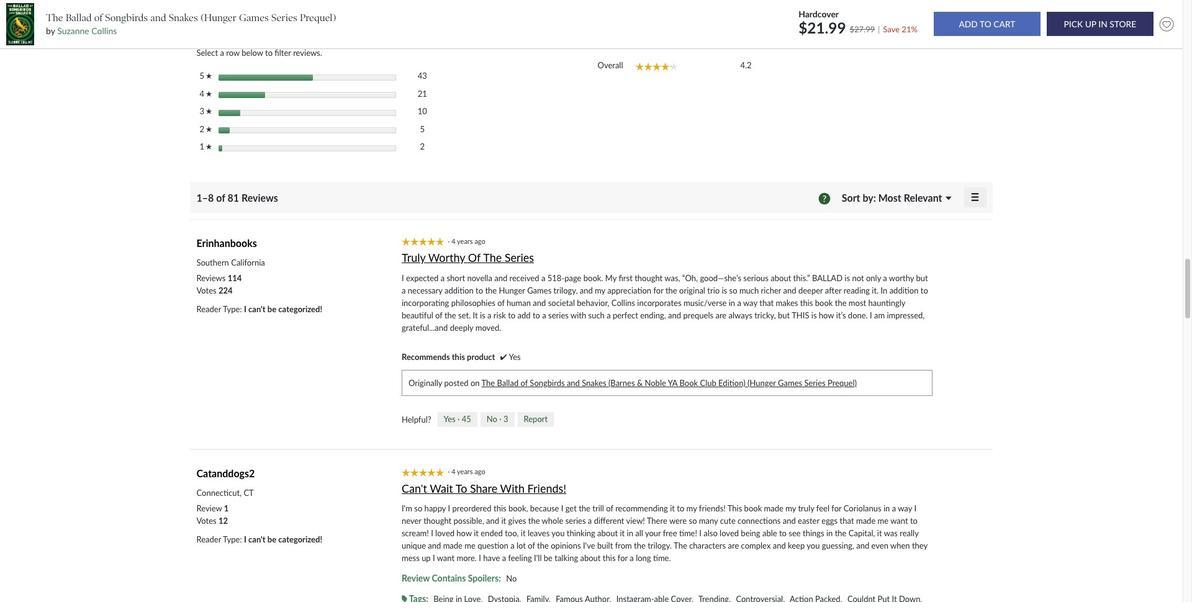 Task type: describe. For each thing, give the bounding box(es) containing it.
grateful...and
[[402, 323, 448, 333]]

21
[[418, 89, 427, 99]]

time.
[[654, 554, 671, 564]]

45
[[462, 415, 471, 425]]

it up "from"
[[620, 529, 625, 539]]

yes inside content helpfulness group
[[444, 415, 456, 425]]

224
[[219, 286, 233, 296]]

philosophies
[[451, 298, 496, 308]]

2 for 2
[[420, 142, 425, 152]]

0 horizontal spatial 1
[[200, 142, 206, 152]]

to right add
[[533, 311, 540, 320]]

i left "also"
[[700, 529, 702, 539]]

ending,
[[641, 311, 667, 320]]

risk
[[494, 311, 506, 320]]

how inside i'm so happy i preordered this book, because i get the trill of recommending it to my friends! this book made my truly feel for coriolanus in a way i never thought possible, and it gives the whole series a different view! there were so many cute connections and easter eggs that made me want to scream! i loved how it ended too, it leaves you thinking about it in all your free time!  i also loved being able to see things in the capital, it was really unique and made me question a lot of the opinions i've built from the trilogy. the characters are complex and keep you guessing, and even when they mess up i want more. i have a feeling i'll be talking about this for a long time.
[[457, 529, 472, 539]]

a left risk
[[488, 311, 492, 320]]

are inside i'm so happy i preordered this book, because i get the trill of recommending it to my friends! this book made my truly feel for coriolanus in a way i never thought possible, and it gives the whole series a different view! there were so many cute connections and easter eggs that made me want to scream! i loved how it ended too, it leaves you thinking about it in all your free time!  i also loved being able to see things in the capital, it was really unique and made me question a lot of the opinions i've built from the trilogy. the characters are complex and keep you guessing, and even when they mess up i want more. i have a feeling i'll be talking about this for a long time.
[[728, 541, 740, 551]]

ago for the
[[475, 237, 486, 245]]

1 loved from the left
[[436, 529, 455, 539]]

4.2
[[741, 60, 752, 70]]

0 horizontal spatial made
[[443, 541, 463, 551]]

way inside i expected a short novella and received a 518-page book. my first thought was, "oh, good—she's serious about this." ballad is not only a worthy but a necessary addition to the hunger games trilogy, and my appreciation for the original trio is so much richer and deeper after reading it. in addition to incorporating philosophies of human and societal behavior, collins incorporates music/verse in a way that makes this book the most hauntingly beautiful of the set. it is a risk to add to a series with such a perfect ending, and prequels are always tricky, but this is how it's done. i am impressed, grateful...and deeply moved.
[[744, 298, 758, 308]]

5 ☆
[[200, 71, 212, 81]]

different
[[594, 516, 625, 526]]

it.
[[873, 286, 879, 296]]

1 vertical spatial made
[[857, 516, 876, 526]]

a left row
[[220, 48, 224, 58]]

by:
[[863, 192, 877, 204]]

to up really at right bottom
[[911, 516, 918, 526]]

way inside i'm so happy i preordered this book, because i get the trill of recommending it to my friends! this book made my truly feel for coriolanus in a way i never thought possible, and it gives the whole series a different view! there were so many cute connections and easter eggs that made me want to scream! i loved how it ended too, it leaves you thinking about it in all your free time!  i also loved being able to see things in the capital, it was really unique and made me question a lot of the opinions i've built from the trilogy. the characters are complex and keep you guessing, and even when they mess up i want more. i have a feeling i'll be talking about this for a long time.
[[899, 504, 913, 514]]

content helpfulness group
[[402, 413, 554, 428]]

a up thinking
[[588, 516, 592, 526]]

friends! inside i'm so happy i preordered this book, because i get the trill of recommending it to my friends! this book made my truly feel for coriolanus in a way i never thought possible, and it gives the whole series a different view! there were so many cute connections and easter eggs that made me want to scream! i loved how it ended too, it leaves you thinking about it in all your free time!  i also loved being able to see things in the capital, it was really unique and made me question a lot of the opinions i've built from the trilogy. the characters are complex and keep you guessing, and even when they mess up i want more. i have a feeling i'll be talking about this for a long time.
[[700, 504, 726, 514]]

of right lot
[[528, 541, 535, 551]]

originally
[[409, 378, 443, 388]]

the left set.
[[445, 311, 456, 320]]

it's
[[837, 311, 847, 320]]

i'll
[[534, 554, 542, 564]]

book inside i expected a short novella and received a 518-page book. my first thought was, "oh, good—she's serious about this." ballad is not only a worthy but a necessary addition to the hunger games trilogy, and my appreciation for the original trio is so much richer and deeper after reading it. in addition to incorporating philosophies of human and societal behavior, collins incorporates music/verse in a way that makes this book the most hauntingly beautiful of the set. it is a risk to add to a series with such a perfect ending, and prequels are always tricky, but this is how it's done. i am impressed, grateful...and deeply moved.
[[816, 298, 833, 308]]

a right the have
[[502, 554, 506, 564]]

2 vertical spatial about
[[581, 554, 601, 564]]

original
[[680, 286, 706, 296]]

no inside content helpfulness group
[[487, 415, 498, 425]]

lot
[[517, 541, 526, 551]]

appreciation
[[608, 286, 652, 296]]

1 vertical spatial prequel)
[[828, 378, 857, 388]]

get
[[566, 504, 577, 514]]

1 horizontal spatial my
[[687, 504, 697, 514]]

row
[[226, 48, 240, 58]]

select
[[197, 48, 218, 58]]

unique
[[402, 541, 426, 551]]

the down leaves
[[538, 541, 549, 551]]

and inside the ballad of songbirds and snakes (hunger games series prequel) by suzanne collins
[[151, 12, 166, 23]]

review inside the connecticut, ct review 1 votes 12
[[197, 504, 222, 514]]

my
[[606, 273, 617, 283]]

really
[[900, 529, 919, 539]]

reader for truly worthy of the series
[[197, 304, 221, 314]]

type: for truly worthy of the series
[[223, 304, 242, 314]]

of down incorporating at the left of page
[[436, 311, 443, 320]]

my inside i expected a short novella and received a 518-page book. my first thought was, "oh, good—she's serious about this." ballad is not only a worthy but a necessary addition to the hunger games trilogy, and my appreciation for the original trio is so much richer and deeper after reading it. in addition to incorporating philosophies of human and societal behavior, collins incorporates music/verse in a way that makes this book the most hauntingly beautiful of the set. it is a risk to add to a series with such a perfect ending, and prequels are always tricky, but this is how it's done. i am impressed, grateful...and deeply moved.
[[595, 286, 606, 296]]

this down built
[[603, 554, 616, 564]]

are inside i expected a short novella and received a 518-page book. my first thought was, "oh, good—she's serious about this." ballad is not only a worthy but a necessary addition to the hunger games trilogy, and my appreciation for the original trio is so much richer and deeper after reading it. in addition to incorporating philosophies of human and societal behavior, collins incorporates music/verse in a way that makes this book the most hauntingly beautiful of the set. it is a risk to add to a series with such a perfect ending, and prequels are always tricky, but this is how it's done. i am impressed, grateful...and deeply moved.
[[716, 311, 727, 320]]

ended
[[481, 529, 503, 539]]

it down possible,
[[474, 529, 479, 539]]

easter
[[798, 516, 820, 526]]

scream!
[[402, 529, 429, 539]]

moved.
[[476, 323, 502, 333]]

thinking
[[567, 529, 596, 539]]

this."
[[794, 273, 811, 283]]

connections
[[738, 516, 781, 526]]

talking
[[555, 554, 579, 564]]

with inside i expected a short novella and received a 518-page book. my first thought was, "oh, good—she's serious about this." ballad is not only a worthy but a necessary addition to the hunger games trilogy, and my appreciation for the original trio is so much richer and deeper after reading it. in addition to incorporating philosophies of human and societal behavior, collins incorporates music/verse in a way that makes this book the most hauntingly beautiful of the set. it is a risk to add to a series with such a perfect ending, and prequels are always tricky, but this is how it's done. i am impressed, grateful...and deeply moved.
[[571, 311, 587, 320]]

add to wishlist image
[[1157, 14, 1178, 34]]

i down the connecticut, ct review 1 votes 12
[[244, 535, 247, 545]]

to up the were on the bottom of the page
[[677, 504, 685, 514]]

0 horizontal spatial for
[[618, 554, 628, 564]]

posted
[[445, 378, 469, 388]]

truly worthy of the series
[[402, 251, 534, 265]]

0 vertical spatial series
[[505, 251, 534, 265]]

happy
[[425, 504, 446, 514]]

1 vertical spatial so
[[415, 504, 423, 514]]

possible,
[[454, 516, 484, 526]]

of left 81
[[216, 192, 225, 204]]

in inside i expected a short novella and received a 518-page book. my first thought was, "oh, good—she's serious about this." ballad is not only a worthy but a necessary addition to the hunger games trilogy, and my appreciation for the original trio is so much richer and deeper after reading it. in addition to incorporating philosophies of human and societal behavior, collins incorporates music/verse in a way that makes this book the most hauntingly beautiful of the set. it is a risk to add to a series with such a perfect ending, and prequels are always tricky, but this is how it's done. i am impressed, grateful...and deeply moved.
[[729, 298, 736, 308]]

capital,
[[849, 529, 876, 539]]

so inside i expected a short novella and received a 518-page book. my first thought was, "oh, good—she's serious about this." ballad is not only a worthy but a necessary addition to the hunger games trilogy, and my appreciation for the original trio is so much richer and deeper after reading it. in addition to incorporating philosophies of human and societal behavior, collins incorporates music/verse in a way that makes this book the most hauntingly beautiful of the set. it is a risk to add to a series with such a perfect ending, and prequels are always tricky, but this is how it's done. i am impressed, grateful...and deeply moved.
[[730, 286, 738, 296]]

1 horizontal spatial me
[[878, 516, 889, 526]]

2 loved from the left
[[720, 529, 739, 539]]

i right scream!
[[431, 529, 434, 539]]

518-
[[548, 273, 565, 283]]

$21.99 $27.99
[[799, 18, 876, 36]]

years for to
[[457, 468, 473, 476]]

received
[[510, 273, 540, 283]]

a right the only
[[884, 273, 888, 283]]

list for ·
[[197, 503, 229, 528]]

tricky,
[[755, 311, 776, 320]]

this left product
[[452, 352, 465, 362]]

in right coriolanus
[[884, 504, 891, 514]]

1 horizontal spatial yes
[[509, 352, 521, 362]]

5 for 5
[[420, 124, 425, 134]]

votes for ·
[[197, 516, 217, 526]]

&
[[637, 378, 643, 388]]

is right this
[[812, 311, 817, 320]]

i up really at right bottom
[[915, 504, 917, 514]]

view!
[[627, 516, 645, 526]]

series inside i expected a short novella and received a 518-page book. my first thought was, "oh, good—she's serious about this." ballad is not only a worthy but a necessary addition to the hunger games trilogy, and my appreciation for the original trio is so much richer and deeper after reading it. in addition to incorporating philosophies of human and societal behavior, collins incorporates music/verse in a way that makes this book the most hauntingly beautiful of the set. it is a risk to add to a series with such a perfect ending, and prequels are always tricky, but this is how it's done. i am impressed, grateful...and deeply moved.
[[549, 311, 569, 320]]

there
[[647, 516, 668, 526]]

1 horizontal spatial so
[[689, 516, 697, 526]]

1 horizontal spatial made
[[765, 504, 784, 514]]

0 vertical spatial reviews
[[242, 192, 278, 204]]

is right it
[[480, 311, 486, 320]]

· 4 years ago for to
[[448, 468, 489, 476]]

i left get
[[562, 504, 564, 514]]

a up was
[[893, 504, 897, 514]]

all
[[636, 529, 644, 539]]

the inside i'm so happy i preordered this book, because i get the trill of recommending it to my friends! this book made my truly feel for coriolanus in a way i never thought possible, and it gives the whole series a different view! there were so many cute connections and easter eggs that made me want to scream! i loved how it ended too, it leaves you thinking about it in all your free time!  i also loved being able to see things in the capital, it was really unique and made me question a lot of the opinions i've built from the trilogy. the characters are complex and keep you guessing, and even when they mess up i want more. i have a feeling i'll be talking about this for a long time.
[[674, 541, 688, 551]]

of right trill
[[607, 504, 614, 514]]

the right get
[[579, 504, 591, 514]]

how inside i expected a short novella and received a 518-page book. my first thought was, "oh, good—she's serious about this." ballad is not only a worthy but a necessary addition to the hunger games trilogy, and my appreciation for the original trio is so much richer and deeper after reading it. in addition to incorporating philosophies of human and societal behavior, collins incorporates music/verse in a way that makes this book the most hauntingly beautiful of the set. it is a risk to add to a series with such a perfect ending, and prequels are always tricky, but this is how it's done. i am impressed, grateful...and deeply moved.
[[819, 311, 835, 320]]

1–8 of 81 reviews alert
[[197, 192, 283, 204]]

book inside i'm so happy i preordered this book, because i get the trill of recommending it to my friends! this book made my truly feel for coriolanus in a way i never thought possible, and it gives the whole series a different view! there were so many cute connections and easter eggs that made me want to scream! i loved how it ended too, it leaves you thinking about it in all your free time!  i also loved being able to see things in the capital, it was really unique and made me question a lot of the opinions i've built from the trilogy. the characters are complex and keep you guessing, and even when they mess up i want more. i have a feeling i'll be talking about this for a long time.
[[745, 504, 763, 514]]

3 ☆
[[200, 106, 212, 116]]

1 vertical spatial series
[[805, 378, 826, 388]]

ya
[[668, 378, 678, 388]]

catanddogs2
[[197, 468, 255, 480]]

i right the happy
[[448, 504, 451, 514]]

· up 'wait'
[[448, 468, 450, 476]]

beautiful
[[402, 311, 434, 320]]

· left 45
[[458, 415, 460, 425]]

am
[[875, 311, 885, 320]]

a right such
[[607, 311, 611, 320]]

time!
[[680, 529, 698, 539]]

a up the always
[[738, 298, 742, 308]]

1 horizontal spatial snakes
[[582, 378, 607, 388]]

save 21%
[[884, 24, 918, 34]]

series inside i'm so happy i preordered this book, because i get the trill of recommending it to my friends! this book made my truly feel for coriolanus in a way i never thought possible, and it gives the whole series a different view! there were so many cute connections and easter eggs that made me want to scream! i loved how it ended too, it leaves you thinking about it in all your free time!  i also loved being able to see things in the capital, it was really unique and made me question a lot of the opinions i've built from the trilogy. the characters are complex and keep you guessing, and even when they mess up i want more. i have a feeling i'll be talking about this for a long time.
[[566, 516, 586, 526]]

"oh,
[[683, 273, 698, 283]]

in left all
[[627, 529, 634, 539]]

relevant
[[904, 192, 943, 204]]

4 ☆
[[200, 89, 212, 99]]

4 for can't
[[452, 468, 456, 476]]

see
[[789, 529, 801, 539]]

i'm so happy i preordered this book, because i get the trill of recommending it to my friends! this book made my truly feel for coriolanus in a way i never thought possible, and it gives the whole series a different view! there were so many cute connections and easter eggs that made me want to scream! i loved how it ended too, it leaves you thinking about it in all your free time!  i also loved being able to see things in the capital, it was really unique and made me question a lot of the opinions i've built from the trilogy. the characters are complex and keep you guessing, and even when they mess up i want more. i have a feeling i'll be talking about this for a long time.
[[402, 504, 928, 564]]

the down all
[[634, 541, 646, 551]]

a left 518-
[[542, 273, 546, 283]]

hunger
[[499, 286, 526, 296]]

2 vertical spatial games
[[779, 378, 803, 388]]

characters
[[690, 541, 726, 551]]

mess
[[402, 554, 420, 564]]

of inside the ballad of songbirds and snakes (hunger games series prequel) by suzanne collins
[[94, 12, 103, 23]]

they
[[913, 541, 928, 551]]

? button
[[819, 191, 831, 206]]

1 ☆
[[200, 142, 212, 152]]

list for truly worthy of the series
[[197, 272, 242, 297]]

incorporating
[[402, 298, 449, 308]]

1 horizontal spatial want
[[891, 516, 909, 526]]

a left long
[[630, 554, 634, 564]]

report button
[[518, 413, 554, 427]]

1 horizontal spatial songbirds
[[530, 378, 565, 388]]

incorporates
[[638, 298, 682, 308]]

be for truly worthy of the series
[[268, 304, 277, 314]]

overall
[[598, 60, 623, 70]]

reader type: i can't be categorized! for ·
[[197, 535, 323, 545]]

hauntingly
[[869, 298, 906, 308]]

it left was
[[878, 529, 883, 539]]

5 for 5 ☆
[[200, 71, 206, 81]]

the ballad of songbirds and snakes (hunger games series prequel) image
[[6, 3, 34, 45]]

1 vertical spatial with
[[501, 482, 525, 496]]

collins inside the ballad of songbirds and snakes (hunger games series prequel) by suzanne collins
[[92, 26, 117, 36]]

i left the am
[[870, 311, 873, 320]]

sort by: most relevant ▼
[[842, 192, 952, 204]]

catanddogs2 button
[[197, 468, 255, 480]]

most
[[879, 192, 902, 204]]

1 inside the connecticut, ct review 1 votes 12
[[224, 504, 229, 514]]

1 vertical spatial about
[[598, 529, 618, 539]]

keep
[[788, 541, 805, 551]]

is right trio
[[722, 286, 728, 296]]

to right risk
[[508, 311, 516, 320]]

gives
[[509, 516, 527, 526]]

recommends
[[402, 352, 450, 362]]

0 horizontal spatial worthy
[[428, 251, 465, 265]]

things
[[803, 529, 825, 539]]

no · 3
[[487, 415, 509, 425]]

ct
[[244, 488, 254, 498]]

☆ for 5
[[206, 73, 212, 79]]

share
[[470, 482, 498, 496]]

2 horizontal spatial for
[[832, 504, 842, 514]]

i've
[[583, 541, 596, 551]]

i left the have
[[479, 554, 481, 564]]

0 vertical spatial 4
[[200, 89, 206, 99]]

short
[[447, 273, 465, 283]]

2 ☆
[[200, 124, 212, 134]]

· right 45
[[500, 415, 502, 425]]

reader for ·
[[197, 535, 221, 545]]

be inside i'm so happy i preordered this book, because i get the trill of recommending it to my friends! this book made my truly feel for coriolanus in a way i never thought possible, and it gives the whole series a different view! there were so many cute connections and easter eggs that made me want to scream! i loved how it ended too, it leaves you thinking about it in all your free time!  i also loved being able to see things in the capital, it was really unique and made me question a lot of the opinions i've built from the trilogy. the characters are complex and keep you guessing, and even when they mess up i want more. i have a feeling i'll be talking about this for a long time.
[[544, 554, 553, 564]]

0 vertical spatial but
[[917, 273, 929, 283]]

2 for 2 ☆
[[200, 124, 206, 134]]

more.
[[457, 554, 477, 564]]

1–8 of 81 reviews
[[197, 192, 283, 204]]

to up impressed,
[[921, 286, 929, 296]]

edition)
[[719, 378, 746, 388]]

games inside the ballad of songbirds and snakes (hunger games series prequel) by suzanne collins
[[239, 12, 269, 23]]

2 horizontal spatial my
[[786, 504, 797, 514]]

3 inside content helpfulness group
[[504, 415, 509, 425]]

1 vertical spatial (hunger
[[748, 378, 776, 388]]

the down was,
[[666, 286, 678, 296]]

games inside i expected a short novella and received a 518-page book. my first thought was, "oh, good—she's serious about this." ballad is not only a worthy but a necessary addition to the hunger games trilogy, and my appreciation for the original trio is so much richer and deeper after reading it. in addition to incorporating philosophies of human and societal behavior, collins incorporates music/verse in a way that makes this book the most hauntingly beautiful of the set. it is a risk to add to a series with such a perfect ending, and prequels are always tricky, but this is how it's done. i am impressed, grateful...and deeply moved.
[[528, 286, 552, 296]]

the up it's
[[836, 298, 847, 308]]

for inside i expected a short novella and received a 518-page book. my first thought was, "oh, good—she's serious about this." ballad is not only a worthy but a necessary addition to the hunger games trilogy, and my appreciation for the original trio is so much richer and deeper after reading it. in addition to incorporating philosophies of human and societal behavior, collins incorporates music/verse in a way that makes this book the most hauntingly beautiful of the set. it is a risk to add to a series with such a perfect ending, and prequels are always tricky, but this is how it's done. i am impressed, grateful...and deeply moved.
[[654, 286, 664, 296]]



Task type: locate. For each thing, give the bounding box(es) containing it.
this left book,
[[494, 504, 507, 514]]

1 horizontal spatial way
[[899, 504, 913, 514]]

0 horizontal spatial with
[[501, 482, 525, 496]]

i
[[402, 273, 404, 283], [244, 304, 247, 314], [870, 311, 873, 320], [448, 504, 451, 514], [562, 504, 564, 514], [915, 504, 917, 514], [431, 529, 434, 539], [700, 529, 702, 539], [244, 535, 247, 545], [433, 554, 435, 564], [479, 554, 481, 564]]

1 reader type: i can't be categorized! from the top
[[197, 304, 323, 314]]

you down 'whole'
[[552, 529, 565, 539]]

1 horizontal spatial (hunger
[[748, 378, 776, 388]]

0 horizontal spatial you
[[552, 529, 565, 539]]

1 vertical spatial ballad
[[497, 378, 519, 388]]

the inside the ballad of songbirds and snakes (hunger games series prequel) by suzanne collins
[[46, 12, 63, 23]]

0 horizontal spatial no
[[487, 415, 498, 425]]

for up incorporates
[[654, 286, 664, 296]]

0 vertical spatial book
[[816, 298, 833, 308]]

it right too,
[[521, 529, 526, 539]]

originally posted on the ballad of songbirds and snakes (barnes & noble ya book club edition) (hunger games series prequel)
[[409, 378, 857, 388]]

friends!
[[528, 482, 567, 496], [700, 504, 726, 514]]

the up novella at the top left of page
[[483, 251, 502, 265]]

1 vertical spatial book
[[745, 504, 763, 514]]

0 vertical spatial yes
[[509, 352, 521, 362]]

california
[[231, 258, 265, 268]]

0 horizontal spatial addition
[[445, 286, 474, 296]]

1 horizontal spatial the
[[482, 378, 495, 388]]

0 vertical spatial that
[[760, 298, 774, 308]]

first
[[619, 273, 633, 283]]

?
[[819, 192, 831, 204]]

noble
[[645, 378, 667, 388]]

0 vertical spatial series
[[272, 12, 298, 23]]

review contains spoilers: no
[[402, 574, 517, 584]]

1 horizontal spatial you
[[807, 541, 820, 551]]

1 horizontal spatial but
[[917, 273, 929, 283]]

0 vertical spatial no
[[487, 415, 498, 425]]

that right eggs
[[840, 516, 855, 526]]

spoilers:
[[468, 574, 501, 584]]

i'm
[[402, 504, 413, 514]]

$21.99
[[799, 18, 847, 36]]

the down novella at the top left of page
[[486, 286, 497, 296]]

friends! up because
[[528, 482, 567, 496]]

2 reader from the top
[[197, 535, 221, 545]]

reviews right 81
[[242, 192, 278, 204]]

0 vertical spatial about
[[771, 273, 792, 283]]

because
[[531, 504, 559, 514]]

complex
[[742, 541, 771, 551]]

that inside i'm so happy i preordered this book, because i get the trill of recommending it to my friends! this book made my truly feel for coriolanus in a way i never thought possible, and it gives the whole series a different view! there were so many cute connections and easter eggs that made me want to scream! i loved how it ended too, it leaves you thinking about it in all your free time!  i also loved being able to see things in the capital, it was really unique and made me question a lot of the opinions i've built from the trilogy. the characters are complex and keep you guessing, and even when they mess up i want more. i have a feeling i'll be talking about this for a long time.
[[840, 516, 855, 526]]

a left lot
[[511, 541, 515, 551]]

2 horizontal spatial games
[[779, 378, 803, 388]]

0 vertical spatial 5
[[200, 71, 206, 81]]

list containing reviews
[[197, 272, 242, 297]]

it up the were on the bottom of the page
[[670, 504, 675, 514]]

votes for truly worthy of the series
[[197, 286, 217, 296]]

collins up perfect at the bottom
[[612, 298, 636, 308]]

this inside i expected a short novella and received a 518-page book. my first thought was, "oh, good—she's serious about this." ballad is not only a worthy but a necessary addition to the hunger games trilogy, and my appreciation for the original trio is so much richer and deeper after reading it. in addition to incorporating philosophies of human and societal behavior, collins incorporates music/verse in a way that makes this book the most hauntingly beautiful of the set. it is a risk to add to a series with such a perfect ending, and prequels are always tricky, but this is how it's done. i am impressed, grateful...and deeply moved.
[[801, 298, 814, 308]]

reader type: i can't be categorized! for truly worthy of the series
[[197, 304, 323, 314]]

addition right in
[[890, 286, 919, 296]]

trio
[[708, 286, 720, 296]]

i down southern california reviews 114 votes 224
[[244, 304, 247, 314]]

categorized! for ·
[[279, 535, 323, 545]]

(hunger right edition)
[[748, 378, 776, 388]]

addition down 'short'
[[445, 286, 474, 296]]

can't down the connecticut, ct review 1 votes 12
[[249, 535, 266, 545]]

1 vertical spatial be
[[268, 535, 277, 545]]

the
[[46, 12, 63, 23], [482, 378, 495, 388], [674, 541, 688, 551]]

this
[[792, 311, 810, 320]]

☆ inside 1 ☆
[[206, 144, 212, 150]]

thought
[[635, 273, 663, 283], [424, 516, 452, 526]]

games up below
[[239, 12, 269, 23]]

made up connections
[[765, 504, 784, 514]]

the ballad of songbirds and snakes (hunger games series prequel) by suzanne collins
[[46, 12, 336, 36]]

worthy inside i expected a short novella and received a 518-page book. my first thought was, "oh, good—she's serious about this." ballad is not only a worthy but a necessary addition to the hunger games trilogy, and my appreciation for the original trio is so much richer and deeper after reading it. in addition to incorporating philosophies of human and societal behavior, collins incorporates music/verse in a way that makes this book the most hauntingly beautiful of the set. it is a risk to add to a series with such a perfect ending, and prequels are always tricky, but this is how it's done. i am impressed, grateful...and deeply moved.
[[890, 273, 915, 283]]

0 horizontal spatial way
[[744, 298, 758, 308]]

thought up appreciation
[[635, 273, 663, 283]]

1 horizontal spatial prequel)
[[828, 378, 857, 388]]

1 votes from the top
[[197, 286, 217, 296]]

0 horizontal spatial collins
[[92, 26, 117, 36]]

worthy up 'short'
[[428, 251, 465, 265]]

my down the book.
[[595, 286, 606, 296]]

the up guessing,
[[835, 529, 847, 539]]

0 vertical spatial ago
[[475, 237, 486, 245]]

reader down 12
[[197, 535, 221, 545]]

cute
[[721, 516, 736, 526]]

1 addition from the left
[[445, 286, 474, 296]]

most
[[849, 298, 867, 308]]

reading
[[844, 286, 870, 296]]

the up leaves
[[529, 516, 540, 526]]

book
[[816, 298, 833, 308], [745, 504, 763, 514]]

me up was
[[878, 516, 889, 526]]

to down novella at the top left of page
[[476, 286, 483, 296]]

ago up truly worthy of the series at the left top of the page
[[475, 237, 486, 245]]

a
[[220, 48, 224, 58], [441, 273, 445, 283], [542, 273, 546, 283], [884, 273, 888, 283], [402, 286, 406, 296], [738, 298, 742, 308], [488, 311, 492, 320], [543, 311, 547, 320], [607, 311, 611, 320], [893, 504, 897, 514], [588, 516, 592, 526], [511, 541, 515, 551], [502, 554, 506, 564], [630, 554, 634, 564]]

2 down the 10
[[420, 142, 425, 152]]

votes inside the connecticut, ct review 1 votes 12
[[197, 516, 217, 526]]

this down deeper
[[801, 298, 814, 308]]

1 horizontal spatial ballad
[[497, 378, 519, 388]]

suzanne collins link
[[57, 26, 117, 36]]

1 vertical spatial · 4 years ago
[[448, 468, 489, 476]]

thought inside i expected a short novella and received a 518-page book. my first thought was, "oh, good—she's serious about this." ballad is not only a worthy but a necessary addition to the hunger games trilogy, and my appreciation for the original trio is so much richer and deeper after reading it. in addition to incorporating philosophies of human and societal behavior, collins incorporates music/verse in a way that makes this book the most hauntingly beautiful of the set. it is a risk to add to a series with such a perfect ending, and prequels are always tricky, but this is how it's done. i am impressed, grateful...and deeply moved.
[[635, 273, 663, 283]]

☆ inside 2 ☆
[[206, 126, 212, 132]]

☆ for 4
[[206, 91, 212, 97]]

the
[[483, 251, 502, 265], [486, 286, 497, 296], [666, 286, 678, 296], [836, 298, 847, 308], [445, 311, 456, 320], [579, 504, 591, 514], [529, 516, 540, 526], [835, 529, 847, 539], [538, 541, 549, 551], [634, 541, 646, 551]]

after
[[826, 286, 842, 296]]

☆
[[206, 73, 212, 79], [206, 91, 212, 97], [206, 108, 212, 115], [206, 126, 212, 132], [206, 144, 212, 150]]

1 ☆ from the top
[[206, 73, 212, 79]]

1 vertical spatial reader
[[197, 535, 221, 545]]

0 horizontal spatial 3
[[200, 106, 206, 116]]

1 horizontal spatial for
[[654, 286, 664, 296]]

1 vertical spatial years
[[457, 468, 473, 476]]

book,
[[509, 504, 528, 514]]

reader type: i can't be categorized!
[[197, 304, 323, 314], [197, 535, 323, 545]]

1 vertical spatial 4
[[452, 237, 456, 245]]

1 list from the top
[[197, 272, 242, 297]]

suzanne
[[57, 26, 89, 36]]

that inside i expected a short novella and received a 518-page book. my first thought was, "oh, good—she's serious about this." ballad is not only a worthy but a necessary addition to the hunger games trilogy, and my appreciation for the original trio is so much richer and deeper after reading it. in addition to incorporating philosophies of human and societal behavior, collins incorporates music/verse in a way that makes this book the most hauntingly beautiful of the set. it is a risk to add to a series with such a perfect ending, and prequels are always tricky, but this is how it's done. i am impressed, grateful...and deeply moved.
[[760, 298, 774, 308]]

it
[[473, 311, 478, 320]]

(hunger inside the ballad of songbirds and snakes (hunger games series prequel) by suzanne collins
[[201, 12, 237, 23]]

1 vertical spatial 5
[[420, 124, 425, 134]]

0 horizontal spatial book
[[745, 504, 763, 514]]

series down societal
[[549, 311, 569, 320]]

4 for truly
[[452, 237, 456, 245]]

1 horizontal spatial series
[[805, 378, 826, 388]]

1 vertical spatial snakes
[[582, 378, 607, 388]]

a left 'short'
[[441, 273, 445, 283]]

for right feel on the right
[[832, 504, 842, 514]]

· up truly worthy of the series at the left top of the page
[[448, 237, 450, 245]]

by
[[46, 26, 55, 36]]

1 vertical spatial want
[[437, 554, 455, 564]]

a right add
[[543, 311, 547, 320]]

trilogy.
[[648, 541, 672, 551]]

no right 45
[[487, 415, 498, 425]]

erinhanbooks
[[197, 237, 257, 249]]

opinions
[[551, 541, 581, 551]]

0 horizontal spatial but
[[779, 311, 790, 320]]

1 vertical spatial 1
[[224, 504, 229, 514]]

1 vertical spatial no
[[506, 574, 517, 584]]

of up suzanne collins link
[[94, 12, 103, 23]]

collins
[[92, 26, 117, 36], [612, 298, 636, 308]]

collins inside i expected a short novella and received a 518-page book. my first thought was, "oh, good—she's serious about this." ballad is not only a worthy but a necessary addition to the hunger games trilogy, and my appreciation for the original trio is so much richer and deeper after reading it. in addition to incorporating philosophies of human and societal behavior, collins incorporates music/verse in a way that makes this book the most hauntingly beautiful of the set. it is a risk to add to a series with such a perfect ending, and prequels are always tricky, but this is how it's done. i am impressed, grateful...and deeply moved.
[[612, 298, 636, 308]]

long
[[636, 554, 652, 564]]

0 vertical spatial way
[[744, 298, 758, 308]]

0 vertical spatial are
[[716, 311, 727, 320]]

1 horizontal spatial no
[[506, 574, 517, 584]]

☆ inside 3 ☆
[[206, 108, 212, 115]]

made up more.
[[443, 541, 463, 551]]

of up risk
[[498, 298, 505, 308]]

3
[[200, 106, 206, 116], [504, 415, 509, 425]]

1 vertical spatial but
[[779, 311, 790, 320]]

2 reader type: i can't be categorized! from the top
[[197, 535, 323, 545]]

songbirds inside the ballad of songbirds and snakes (hunger games series prequel) by suzanne collins
[[105, 12, 148, 23]]

my up the were on the bottom of the page
[[687, 504, 697, 514]]

☆ for 1
[[206, 144, 212, 150]]

1 can't from the top
[[249, 304, 266, 314]]

no inside review contains spoilers: no
[[506, 574, 517, 584]]

☆ inside 4 ☆
[[206, 91, 212, 97]]

1 horizontal spatial with
[[571, 311, 587, 320]]

1 vertical spatial how
[[457, 529, 472, 539]]

book up connections
[[745, 504, 763, 514]]

songbirds up report
[[530, 378, 565, 388]]

2 vertical spatial so
[[689, 516, 697, 526]]

can't
[[402, 482, 427, 496]]

0 vertical spatial list
[[197, 272, 242, 297]]

2 vertical spatial series
[[566, 516, 586, 526]]

votes left 12
[[197, 516, 217, 526]]

songbirds
[[105, 12, 148, 23], [530, 378, 565, 388]]

worthy right the only
[[890, 273, 915, 283]]

behavior,
[[577, 298, 610, 308]]

1 reader from the top
[[197, 304, 221, 314]]

2 can't from the top
[[249, 535, 266, 545]]

0 vertical spatial · 4 years ago
[[448, 237, 489, 245]]

loved down the cute
[[720, 529, 739, 539]]

be for ·
[[268, 535, 277, 545]]

☆ for 3
[[206, 108, 212, 115]]

1 horizontal spatial review
[[402, 574, 430, 584]]

can't for truly worthy of the series
[[249, 304, 266, 314]]

1 horizontal spatial 5
[[420, 124, 425, 134]]

ballad
[[813, 273, 843, 283]]

can't wait to share with friends!
[[402, 482, 567, 496]]

1 years from the top
[[457, 237, 473, 245]]

(barnes
[[609, 378, 635, 388]]

3 ☆ from the top
[[206, 108, 212, 115]]

me up more.
[[465, 541, 476, 551]]

0 vertical spatial ballad
[[66, 12, 92, 23]]

too,
[[505, 529, 519, 539]]

1 categorized! from the top
[[279, 304, 323, 314]]

of up novella at the top left of page
[[468, 251, 481, 265]]

0 vertical spatial thought
[[635, 273, 663, 283]]

ballad up suzanne
[[66, 12, 92, 23]]

2 up 1 ☆
[[200, 124, 206, 134]]

reader type: i can't be categorized! down 12
[[197, 535, 323, 545]]

3 down 4 ☆
[[200, 106, 206, 116]]

want right up on the bottom left
[[437, 554, 455, 564]]

below
[[242, 48, 263, 58]]

5 down the 10
[[420, 124, 425, 134]]

but
[[917, 273, 929, 283], [779, 311, 790, 320]]

loved
[[436, 529, 455, 539], [720, 529, 739, 539]]

can't for ·
[[249, 535, 266, 545]]

product
[[467, 352, 495, 362]]

2 · 4 years ago from the top
[[448, 468, 489, 476]]

0 vertical spatial so
[[730, 286, 738, 296]]

1 vertical spatial that
[[840, 516, 855, 526]]

trill
[[593, 504, 604, 514]]

prequel) inside the ballad of songbirds and snakes (hunger games series prequel) by suzanne collins
[[300, 12, 336, 23]]

5 ☆ from the top
[[206, 144, 212, 150]]

able
[[763, 529, 778, 539]]

can't down southern california reviews 114 votes 224
[[249, 304, 266, 314]]

0 vertical spatial prequel)
[[300, 12, 336, 23]]

2 ☆ from the top
[[206, 91, 212, 97]]

1 vertical spatial songbirds
[[530, 378, 565, 388]]

were
[[670, 516, 687, 526]]

0 horizontal spatial friends!
[[528, 482, 567, 496]]

when
[[891, 541, 911, 551]]

reviews
[[242, 192, 278, 204], [197, 273, 226, 283]]

0 vertical spatial 2
[[200, 124, 206, 134]]

0 vertical spatial friends!
[[528, 482, 567, 496]]

1 vertical spatial the
[[482, 378, 495, 388]]

to left the filter
[[265, 48, 273, 58]]

1 vertical spatial for
[[832, 504, 842, 514]]

up
[[422, 554, 431, 564]]

0 vertical spatial songbirds
[[105, 12, 148, 23]]

way up really at right bottom
[[899, 504, 913, 514]]

to left see
[[780, 529, 787, 539]]

votes inside southern california reviews 114 votes 224
[[197, 286, 217, 296]]

reader
[[197, 304, 221, 314], [197, 535, 221, 545]]

my
[[595, 286, 606, 296], [687, 504, 697, 514], [786, 504, 797, 514]]

truly
[[402, 251, 426, 265]]

1 type: from the top
[[223, 304, 242, 314]]

in down eggs
[[827, 529, 833, 539]]

0 vertical spatial me
[[878, 516, 889, 526]]

reader type: i can't be categorized! down 224
[[197, 304, 323, 314]]

years for of
[[457, 237, 473, 245]]

0 vertical spatial 3
[[200, 106, 206, 116]]

a left necessary
[[402, 286, 406, 296]]

prequel)
[[300, 12, 336, 23], [828, 378, 857, 388]]

ago for share
[[475, 468, 486, 476]]

0 horizontal spatial yes
[[444, 415, 456, 425]]

ballad down ✔
[[497, 378, 519, 388]]

2 ago from the top
[[475, 468, 486, 476]]

0 vertical spatial be
[[268, 304, 277, 314]]

0 vertical spatial categorized!
[[279, 304, 323, 314]]

2 categorized! from the top
[[279, 535, 323, 545]]

snakes up select
[[169, 12, 198, 23]]

2
[[200, 124, 206, 134], [420, 142, 425, 152]]

list down connecticut,
[[197, 503, 229, 528]]

1 ago from the top
[[475, 237, 486, 245]]

about up richer
[[771, 273, 792, 283]]

never
[[402, 516, 422, 526]]

0 horizontal spatial want
[[437, 554, 455, 564]]

☆ down 4 ☆
[[206, 108, 212, 115]]

0 horizontal spatial my
[[595, 286, 606, 296]]

1 vertical spatial list
[[197, 503, 229, 528]]

reviews inside southern california reviews 114 votes 224
[[197, 273, 226, 283]]

☆ inside 5 ☆
[[206, 73, 212, 79]]

serious
[[744, 273, 769, 283]]

have
[[483, 554, 500, 564]]

☆ up 1 ☆
[[206, 126, 212, 132]]

2 votes from the top
[[197, 516, 217, 526]]

categorized!
[[279, 304, 323, 314], [279, 535, 323, 545]]

✔
[[501, 352, 507, 362]]

2 addition from the left
[[890, 286, 919, 296]]

1 vertical spatial can't
[[249, 535, 266, 545]]

1 horizontal spatial thought
[[635, 273, 663, 283]]

1 horizontal spatial friends!
[[700, 504, 726, 514]]

0 vertical spatial years
[[457, 237, 473, 245]]

leaves
[[528, 529, 550, 539]]

0 horizontal spatial series
[[272, 12, 298, 23]]

ago
[[475, 237, 486, 245], [475, 468, 486, 476]]

guessing,
[[822, 541, 855, 551]]

list
[[197, 272, 242, 297], [197, 503, 229, 528]]

2 vertical spatial for
[[618, 554, 628, 564]]

0 horizontal spatial are
[[716, 311, 727, 320]]

feel
[[817, 504, 830, 514]]

1
[[200, 142, 206, 152], [224, 504, 229, 514]]

2 type: from the top
[[223, 535, 242, 545]]

0 horizontal spatial prequel)
[[300, 12, 336, 23]]

was
[[885, 529, 898, 539]]

wait
[[430, 482, 453, 496]]

done.
[[849, 311, 868, 320]]

0 vertical spatial worthy
[[428, 251, 465, 265]]

to right 'wait'
[[456, 482, 467, 496]]

0 vertical spatial (hunger
[[201, 12, 237, 23]]

0 vertical spatial snakes
[[169, 12, 198, 23]]

snakes inside the ballad of songbirds and snakes (hunger games series prequel) by suzanne collins
[[169, 12, 198, 23]]

thought down the happy
[[424, 516, 452, 526]]

1 horizontal spatial 1
[[224, 504, 229, 514]]

select a row below to filter reviews.
[[197, 48, 322, 58]]

sort
[[842, 192, 861, 204]]

much
[[740, 286, 759, 296]]

on
[[471, 378, 480, 388]]

years up share
[[457, 468, 473, 476]]

the right on
[[482, 378, 495, 388]]

☆ for 2
[[206, 126, 212, 132]]

4 ☆ from the top
[[206, 126, 212, 132]]

None submit
[[934, 12, 1041, 36], [1047, 12, 1154, 36], [934, 12, 1041, 36], [1047, 12, 1154, 36]]

expected
[[406, 273, 439, 283]]

book down after
[[816, 298, 833, 308]]

thought inside i'm so happy i preordered this book, because i get the trill of recommending it to my friends! this book made my truly feel for coriolanus in a way i never thought possible, and it gives the whole series a different view! there were so many cute connections and easter eggs that made me want to scream! i loved how it ended too, it leaves you thinking about it in all your free time!  i also loved being able to see things in the capital, it was really unique and made me question a lot of the opinions i've built from the trilogy. the characters are complex and keep you guessing, and even when they mess up i want more. i have a feeling i'll be talking about this for a long time.
[[424, 516, 452, 526]]

0 horizontal spatial 5
[[200, 71, 206, 81]]

review down mess at the bottom of the page
[[402, 574, 430, 584]]

music/verse
[[684, 298, 727, 308]]

recommends this product ✔ yes
[[402, 352, 521, 362]]

made down coriolanus
[[857, 516, 876, 526]]

3 left report
[[504, 415, 509, 425]]

of up report
[[521, 378, 528, 388]]

1 · 4 years ago from the top
[[448, 237, 489, 245]]

series inside the ballad of songbirds and snakes (hunger games series prequel) by suzanne collins
[[272, 12, 298, 23]]

12
[[219, 516, 228, 526]]

about inside i expected a short novella and received a 518-page book. my first thought was, "oh, good—she's serious about this." ballad is not only a worthy but a necessary addition to the hunger games trilogy, and my appreciation for the original trio is so much richer and deeper after reading it. in addition to incorporating philosophies of human and societal behavior, collins incorporates music/verse in a way that makes this book the most hauntingly beautiful of the set. it is a risk to add to a series with such a perfect ending, and prequels are always tricky, but this is how it's done. i am impressed, grateful...and deeply moved.
[[771, 273, 792, 283]]

0 vertical spatial want
[[891, 516, 909, 526]]

loved down the happy
[[436, 529, 455, 539]]

type: for ·
[[223, 535, 242, 545]]

ballad inside the ballad of songbirds and snakes (hunger games series prequel) by suzanne collins
[[66, 12, 92, 23]]

1 horizontal spatial games
[[528, 286, 552, 296]]

0 horizontal spatial how
[[457, 529, 472, 539]]

0 horizontal spatial me
[[465, 541, 476, 551]]

0 vertical spatial with
[[571, 311, 587, 320]]

ago up share
[[475, 468, 486, 476]]

☆ up 3 ☆
[[206, 91, 212, 97]]

whole
[[542, 516, 564, 526]]

made
[[765, 504, 784, 514], [857, 516, 876, 526], [443, 541, 463, 551]]

list containing review
[[197, 503, 229, 528]]

years
[[457, 237, 473, 245], [457, 468, 473, 476]]

categorized! for truly worthy of the series
[[279, 304, 323, 314]]

are left the 'complex'
[[728, 541, 740, 551]]

it left gives
[[502, 516, 507, 526]]

0 vertical spatial games
[[239, 12, 269, 23]]

is left not
[[845, 273, 851, 283]]

so right i'm at the bottom left of page
[[415, 504, 423, 514]]

trilogy,
[[554, 286, 578, 296]]

2 list from the top
[[197, 503, 229, 528]]

i left expected
[[402, 273, 404, 283]]

· 4 years ago for of
[[448, 237, 489, 245]]

· 4 years ago up truly worthy of the series at the left top of the page
[[448, 237, 489, 245]]

2 years from the top
[[457, 468, 473, 476]]

i right up on the bottom left
[[433, 554, 435, 564]]



Task type: vqa. For each thing, say whether or not it's contained in the screenshot.


